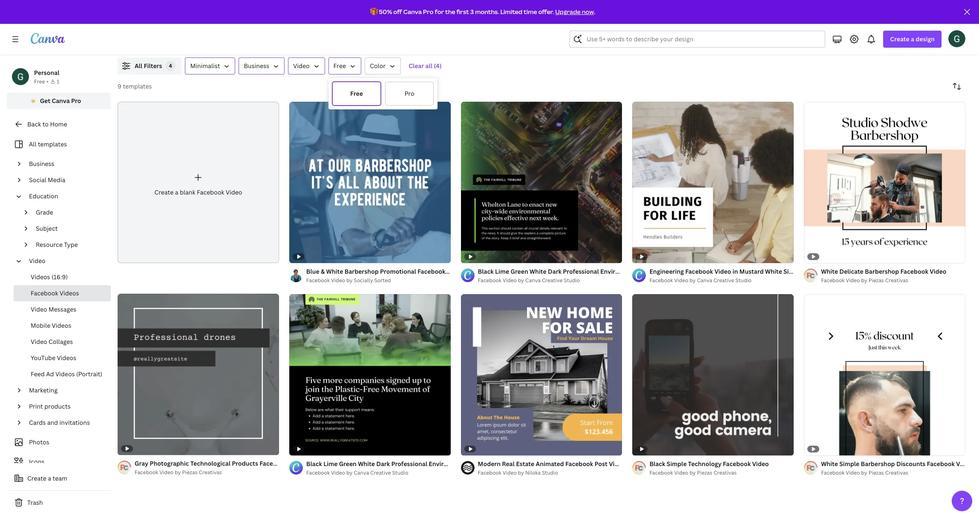 Task type: locate. For each thing, give the bounding box(es) containing it.
(portrait)
[[76, 370, 102, 379]]

white inside white simple barbershop discounts facebook video facebook video by piezas creativas
[[822, 460, 839, 468]]

2 vertical spatial a
[[48, 475, 51, 483]]

a inside 'button'
[[48, 475, 51, 483]]

0 horizontal spatial all
[[29, 140, 36, 148]]

free button down the color at left
[[332, 81, 382, 106]]

mobile videos link
[[14, 318, 111, 334]]

type
[[64, 241, 78, 249]]

1 vertical spatial black lime green white dark professional environment news facebook video facebook video by canva creative studio
[[306, 460, 531, 477]]

a for blank
[[175, 189, 178, 197]]

professional for facebook video by canva creative studio link to the left
[[392, 460, 428, 468]]

filters
[[144, 62, 162, 70]]

2 horizontal spatial simple
[[840, 460, 860, 468]]

print products
[[29, 403, 71, 411]]

simple inside white simple barbershop discounts facebook video facebook video by piezas creativas
[[840, 460, 860, 468]]

lime for facebook video by canva creative studio link to the left
[[324, 460, 338, 468]]

0 vertical spatial black lime green white dark professional environment news facebook video facebook video by canva creative studio
[[478, 268, 703, 284]]

minimalist
[[190, 62, 220, 70]]

0 horizontal spatial a
[[48, 475, 51, 483]]

0 vertical spatial black lime green white dark professional environment news facebook video link
[[478, 267, 703, 277]]

facebook video by canva creative studio link for facebook
[[650, 277, 794, 285]]

products
[[232, 460, 258, 468]]

create down icons
[[27, 475, 46, 483]]

0 vertical spatial environment
[[601, 268, 638, 276]]

piezas down the photographic
[[182, 469, 198, 476]]

0 vertical spatial news
[[640, 268, 656, 276]]

canva inside get canva pro button
[[52, 97, 70, 105]]

creativas down white delicate barbershop facebook video 'link'
[[886, 277, 909, 284]]

templates for 9 templates
[[123, 82, 152, 90]]

videos left (16:9)
[[31, 273, 50, 281]]

news for animated facebook video by canva creative studio link
[[640, 268, 656, 276]]

back to home
[[27, 120, 67, 128]]

trash
[[27, 499, 43, 507]]

facebook video by piezas creativas link for white simple barbershop discounts facebook video
[[822, 469, 966, 478]]

facebook
[[197, 189, 224, 197], [418, 268, 446, 276], [657, 268, 685, 276], [686, 268, 714, 276], [901, 268, 929, 276], [306, 277, 330, 284], [478, 277, 502, 284], [650, 277, 673, 284], [822, 277, 845, 284], [31, 289, 58, 298], [260, 460, 288, 468], [485, 460, 513, 468], [566, 460, 594, 468], [723, 460, 751, 468], [927, 460, 955, 468], [135, 469, 158, 476], [306, 470, 330, 477], [478, 470, 502, 477], [650, 470, 673, 477], [822, 470, 845, 477]]

green for facebook video by canva creative studio link to the left's black lime green white dark professional environment news facebook video link
[[339, 460, 357, 468]]

1 vertical spatial business
[[29, 160, 54, 168]]

piezas down technology
[[697, 470, 713, 477]]

get
[[40, 97, 50, 105]]

business inside button
[[244, 62, 269, 70]]

9
[[118, 82, 121, 90]]

pro up back to home link
[[71, 97, 81, 105]]

0 vertical spatial all
[[135, 62, 142, 70]]

white simple barbershop discounts facebook video link
[[822, 460, 973, 469]]

create left blank
[[154, 189, 174, 197]]

barbershop inside white simple barbershop discounts facebook video facebook video by piezas creativas
[[861, 460, 896, 468]]

grade
[[36, 208, 53, 217]]

black lime green white dark professional environment news facebook video link for animated facebook video by canva creative studio link
[[478, 267, 703, 277]]

minimalist button
[[185, 58, 236, 75]]

1 horizontal spatial facebook video by canva creative studio link
[[478, 277, 623, 285]]

environment
[[601, 268, 638, 276], [429, 460, 467, 468]]

news for facebook video by canva creative studio link to the left
[[468, 460, 484, 468]]

canva inside engineering facebook video in mustard white simple style facebook video by canva creative studio
[[697, 277, 713, 284]]

0 vertical spatial create
[[891, 35, 910, 43]]

1 vertical spatial green
[[339, 460, 357, 468]]

templates inside all templates link
[[38, 140, 67, 148]]

piezas inside white simple barbershop discounts facebook video facebook video by piezas creativas
[[869, 470, 885, 477]]

templates down back to home
[[38, 140, 67, 148]]

facebook video by canva creative studio link for animated
[[478, 277, 623, 285]]

free
[[334, 62, 346, 70], [34, 78, 45, 85], [350, 90, 363, 98]]

facebook video by piezas creativas link down discounts
[[822, 469, 966, 478]]

0 vertical spatial a
[[911, 35, 915, 43]]

1 horizontal spatial a
[[175, 189, 178, 197]]

dark
[[548, 268, 562, 276], [377, 460, 390, 468]]

barbershop left discounts
[[861, 460, 896, 468]]

niloka
[[526, 470, 541, 477]]

cards
[[29, 419, 46, 427]]

clear all (4)
[[409, 62, 442, 70]]

create a team
[[27, 475, 67, 483]]

black lime green white dark professional environment news facebook video facebook video by canva creative studio
[[478, 268, 703, 284], [306, 460, 531, 477]]

facebook video by piezas creativas link down technology
[[650, 469, 769, 478]]

0 vertical spatial dark
[[548, 268, 562, 276]]

0 vertical spatial lime
[[495, 268, 510, 276]]

pro down the clear
[[405, 90, 415, 98]]

create a design button
[[884, 31, 942, 48]]

0 vertical spatial templates
[[123, 82, 152, 90]]

0 horizontal spatial green
[[339, 460, 357, 468]]

1 horizontal spatial news
[[640, 268, 656, 276]]

None search field
[[570, 31, 826, 48]]

barbershop right delicate
[[865, 268, 900, 276]]

1 horizontal spatial create
[[154, 189, 174, 197]]

first
[[457, 8, 469, 16]]

all left filters
[[135, 62, 142, 70]]

1 vertical spatial lime
[[324, 460, 338, 468]]

all inside all templates link
[[29, 140, 36, 148]]

1 vertical spatial all
[[29, 140, 36, 148]]

9 templates
[[118, 82, 152, 90]]

piezas down white delicate barbershop facebook video 'link'
[[869, 277, 885, 284]]

black lime green white dark professional environment news facebook video link
[[478, 267, 703, 277], [306, 460, 531, 469]]

1 vertical spatial templates
[[38, 140, 67, 148]]

creativas inside black simple technology facebook video facebook video by piezas creativas
[[714, 470, 737, 477]]

gray photographic technological products facebook video facebook video by piezas creativas
[[135, 460, 306, 476]]

blue & white barbershop promotional facebook video link
[[306, 267, 464, 277]]

0 horizontal spatial templates
[[38, 140, 67, 148]]

green
[[511, 268, 528, 276], [339, 460, 357, 468]]

2 horizontal spatial create
[[891, 35, 910, 43]]

facebook video by piezas creativas link down technological
[[135, 469, 279, 477]]

animated
[[536, 460, 564, 468]]

2 vertical spatial create
[[27, 475, 46, 483]]

months.
[[475, 8, 499, 16]]

create left design
[[891, 35, 910, 43]]

black inside black simple technology facebook video facebook video by piezas creativas
[[650, 460, 666, 468]]

barbershop up socially
[[345, 268, 379, 276]]

2 horizontal spatial black
[[650, 460, 666, 468]]

•
[[47, 78, 49, 85]]

all
[[135, 62, 142, 70], [29, 140, 36, 148]]

create for create a blank facebook video
[[154, 189, 174, 197]]

black
[[478, 268, 494, 276], [306, 460, 322, 468], [650, 460, 666, 468]]

business button
[[239, 58, 285, 75]]

all for all templates
[[29, 140, 36, 148]]

0 horizontal spatial black
[[306, 460, 322, 468]]

creativas down black simple technology facebook video link
[[714, 470, 737, 477]]

and
[[47, 419, 58, 427]]

videos down video messages link
[[52, 322, 71, 330]]

clear all (4) button
[[405, 58, 446, 75]]

videos (16:9) link
[[14, 269, 111, 286]]

2 vertical spatial free
[[350, 90, 363, 98]]

business for "business" link
[[29, 160, 54, 168]]

1 horizontal spatial black
[[478, 268, 494, 276]]

1 horizontal spatial dark
[[548, 268, 562, 276]]

barbershop
[[345, 268, 379, 276], [865, 268, 900, 276], [861, 460, 896, 468]]

1 horizontal spatial templates
[[123, 82, 152, 90]]

Search search field
[[587, 31, 820, 47]]

1 horizontal spatial all
[[135, 62, 142, 70]]

collages
[[49, 338, 73, 346]]

creativas down technological
[[199, 469, 222, 476]]

a inside "dropdown button"
[[911, 35, 915, 43]]

lime
[[495, 268, 510, 276], [324, 460, 338, 468]]

resource
[[36, 241, 63, 249]]

0 horizontal spatial free
[[34, 78, 45, 85]]

facebook video by piezas creativas link
[[822, 277, 947, 285], [135, 469, 279, 477], [650, 469, 769, 478], [822, 469, 966, 478]]

1 vertical spatial environment
[[429, 460, 467, 468]]

0 horizontal spatial professional
[[392, 460, 428, 468]]

0 horizontal spatial business
[[29, 160, 54, 168]]

pro left for
[[423, 8, 434, 16]]

create a blank facebook video element
[[118, 102, 279, 263]]

discounts
[[897, 460, 926, 468]]

a for team
[[48, 475, 51, 483]]

white inside engineering facebook video in mustard white simple style facebook video by canva creative studio
[[766, 268, 783, 276]]

creativas down white simple barbershop discounts facebook video "link"
[[886, 470, 909, 477]]

modern
[[478, 460, 501, 468]]

0 horizontal spatial lime
[[324, 460, 338, 468]]

videos right the ad
[[55, 370, 75, 379]]

black for blue & white barbershop promotional facebook video
[[306, 460, 322, 468]]

black lime green white dark professional environment news facebook video facebook video by canva creative studio for animated facebook video by canva creative studio link
[[478, 268, 703, 284]]

1 vertical spatial professional
[[392, 460, 428, 468]]

dark for facebook video by canva creative studio link to the left
[[377, 460, 390, 468]]

white inside white delicate barbershop facebook video facebook video by piezas creativas
[[822, 268, 839, 276]]

personal
[[34, 69, 59, 77]]

by inside white delicate barbershop facebook video facebook video by piezas creativas
[[862, 277, 868, 284]]

videos down videos (16:9) link
[[60, 289, 79, 298]]

now
[[582, 8, 594, 16]]

templates right 9 in the left top of the page
[[123, 82, 152, 90]]

print products link
[[26, 399, 106, 415]]

0 horizontal spatial simple
[[667, 460, 687, 468]]

print
[[29, 403, 43, 411]]

3
[[471, 8, 474, 16]]

0 horizontal spatial news
[[468, 460, 484, 468]]

home
[[50, 120, 67, 128]]

business for 'business' button
[[244, 62, 269, 70]]

free button left the color at left
[[329, 58, 362, 75]]

all for all filters
[[135, 62, 142, 70]]

simple for white
[[667, 460, 687, 468]]

1 horizontal spatial simple
[[784, 268, 804, 276]]

facebook video by piezas creativas link for black simple technology facebook video
[[650, 469, 769, 478]]

0 vertical spatial professional
[[563, 268, 599, 276]]

barbershop inside white delicate barbershop facebook video facebook video by piezas creativas
[[865, 268, 900, 276]]

0 horizontal spatial dark
[[377, 460, 390, 468]]

templates
[[123, 82, 152, 90], [38, 140, 67, 148]]

1 horizontal spatial pro
[[405, 90, 415, 98]]

all down back
[[29, 140, 36, 148]]

piezas down white simple barbershop discounts facebook video "link"
[[869, 470, 885, 477]]

1 horizontal spatial professional
[[563, 268, 599, 276]]

video messages
[[31, 306, 76, 314]]

templates for all templates
[[38, 140, 67, 148]]

simple inside black simple technology facebook video facebook video by piezas creativas
[[667, 460, 687, 468]]

create inside "dropdown button"
[[891, 35, 910, 43]]

2 horizontal spatial creative
[[714, 277, 735, 284]]

videos inside 'link'
[[52, 322, 71, 330]]

resource type
[[36, 241, 78, 249]]

facebook video by piezas creativas link down delicate
[[822, 277, 947, 285]]

simple for facebook
[[840, 460, 860, 468]]

videos
[[31, 273, 50, 281], [60, 289, 79, 298], [52, 322, 71, 330], [57, 354, 76, 362], [55, 370, 75, 379]]

a left team
[[48, 475, 51, 483]]

0 vertical spatial business
[[244, 62, 269, 70]]

trash link
[[7, 495, 111, 512]]

icons
[[29, 458, 44, 466]]

a left blank
[[175, 189, 178, 197]]

products
[[44, 403, 71, 411]]

video button
[[288, 58, 325, 75]]

icons link
[[12, 454, 106, 471]]

1 horizontal spatial lime
[[495, 268, 510, 276]]

0 vertical spatial green
[[511, 268, 528, 276]]

video inside "link"
[[31, 338, 47, 346]]

pro
[[423, 8, 434, 16], [405, 90, 415, 98], [71, 97, 81, 105]]

1 vertical spatial news
[[468, 460, 484, 468]]

create inside 'button'
[[27, 475, 46, 483]]

2 horizontal spatial a
[[911, 35, 915, 43]]

white
[[326, 268, 343, 276], [530, 268, 547, 276], [766, 268, 783, 276], [822, 268, 839, 276], [358, 460, 375, 468], [822, 460, 839, 468]]

0 horizontal spatial pro
[[71, 97, 81, 105]]

dark for animated facebook video by canva creative studio link
[[548, 268, 562, 276]]

estate
[[516, 460, 535, 468]]

a
[[911, 35, 915, 43], [175, 189, 178, 197], [48, 475, 51, 483]]

🎁
[[370, 8, 378, 16]]

1 vertical spatial a
[[175, 189, 178, 197]]

2 horizontal spatial facebook video by canva creative studio link
[[650, 277, 794, 285]]

professional for animated facebook video by canva creative studio link
[[563, 268, 599, 276]]

a for design
[[911, 35, 915, 43]]

engineering facebook video in mustard white simple style link
[[650, 267, 820, 277]]

0 horizontal spatial create
[[27, 475, 46, 483]]

photos link
[[12, 435, 106, 451]]

by inside gray photographic technological products facebook video facebook video by piezas creativas
[[175, 469, 181, 476]]

2 horizontal spatial pro
[[423, 8, 434, 16]]

1 horizontal spatial green
[[511, 268, 528, 276]]

marketing
[[29, 387, 58, 395]]

1 vertical spatial black lime green white dark professional environment news facebook video link
[[306, 460, 531, 469]]

news
[[640, 268, 656, 276], [468, 460, 484, 468]]

real
[[502, 460, 515, 468]]

1 horizontal spatial business
[[244, 62, 269, 70]]

0 horizontal spatial facebook video by canva creative studio link
[[306, 469, 451, 478]]

1 vertical spatial create
[[154, 189, 174, 197]]

videos up feed ad videos (portrait)
[[57, 354, 76, 362]]

a left design
[[911, 35, 915, 43]]

all templates link
[[12, 136, 106, 153]]

all
[[426, 62, 433, 70]]

color button
[[365, 58, 401, 75]]

feed ad videos (portrait) link
[[14, 367, 111, 383]]

business
[[244, 62, 269, 70], [29, 160, 54, 168]]

videos (16:9)
[[31, 273, 68, 281]]

0 vertical spatial free
[[334, 62, 346, 70]]

1 vertical spatial dark
[[377, 460, 390, 468]]

🎁 50% off canva pro for the first 3 months. limited time offer. upgrade now .
[[370, 8, 596, 16]]

facebook video by canva creative studio link
[[478, 277, 623, 285], [650, 277, 794, 285], [306, 469, 451, 478]]



Task type: describe. For each thing, give the bounding box(es) containing it.
feed ad videos (portrait)
[[31, 370, 102, 379]]

youtube videos
[[31, 354, 76, 362]]

post
[[595, 460, 608, 468]]

1 horizontal spatial environment
[[601, 268, 638, 276]]

white delicate barbershop facebook video link
[[822, 267, 947, 277]]

facebook videos
[[31, 289, 79, 298]]

by inside black simple technology facebook video facebook video by piezas creativas
[[690, 470, 696, 477]]

lime for animated facebook video by canva creative studio link
[[495, 268, 510, 276]]

video messages link
[[14, 302, 111, 318]]

creativas inside gray photographic technological products facebook video facebook video by piezas creativas
[[199, 469, 222, 476]]

invitations
[[59, 419, 90, 427]]

blank
[[180, 189, 195, 197]]

piezas inside gray photographic technological products facebook video facebook video by piezas creativas
[[182, 469, 198, 476]]

marketing link
[[26, 383, 106, 399]]

.
[[594, 8, 596, 16]]

limited
[[501, 8, 523, 16]]

video collages link
[[14, 334, 111, 350]]

resource type button
[[32, 237, 106, 253]]

pro button
[[385, 81, 434, 106]]

facebook video by socially sorted link
[[306, 277, 451, 285]]

photographic
[[150, 460, 189, 468]]

upgrade now button
[[556, 8, 594, 16]]

simple inside engineering facebook video in mustard white simple style facebook video by canva creative studio
[[784, 268, 804, 276]]

socially
[[354, 277, 373, 284]]

design
[[916, 35, 935, 43]]

upgrade
[[556, 8, 581, 16]]

modern real estate animated facebook post video facebook video by niloka studio
[[478, 460, 626, 477]]

barbershop inside blue & white barbershop promotional facebook video facebook video by socially sorted
[[345, 268, 379, 276]]

studio inside modern real estate animated facebook post video facebook video by niloka studio
[[542, 470, 558, 477]]

business link
[[26, 156, 106, 172]]

studio inside engineering facebook video in mustard white simple style facebook video by canva creative studio
[[736, 277, 752, 284]]

(4)
[[434, 62, 442, 70]]

1 horizontal spatial creative
[[542, 277, 563, 284]]

4
[[169, 62, 172, 69]]

grade button
[[32, 205, 106, 221]]

back to home link
[[7, 116, 111, 133]]

piezas inside black simple technology facebook video facebook video by piezas creativas
[[697, 470, 713, 477]]

the
[[445, 8, 456, 16]]

sorted
[[374, 277, 391, 284]]

subject button
[[32, 221, 106, 237]]

by inside modern real estate animated facebook post video facebook video by niloka studio
[[518, 470, 524, 477]]

in
[[733, 268, 738, 276]]

Sort by button
[[949, 78, 966, 95]]

all templates
[[29, 140, 67, 148]]

feed
[[31, 370, 45, 379]]

creativas inside white simple barbershop discounts facebook video facebook video by piezas creativas
[[886, 470, 909, 477]]

0 horizontal spatial creative
[[370, 470, 391, 477]]

social
[[29, 176, 46, 184]]

create a blank facebook video link
[[118, 102, 279, 263]]

by inside white simple barbershop discounts facebook video facebook video by piezas creativas
[[862, 470, 868, 477]]

&
[[321, 268, 325, 276]]

technology
[[689, 460, 722, 468]]

black lime green white dark professional environment news facebook video facebook video by canva creative studio for facebook video by canva creative studio link to the left
[[306, 460, 531, 477]]

videos for mobile videos
[[52, 322, 71, 330]]

get canva pro button
[[7, 93, 111, 109]]

barbershop for white delicate barbershop facebook video
[[865, 268, 900, 276]]

black lime green white dark professional environment news facebook video link for facebook video by canva creative studio link to the left
[[306, 460, 531, 469]]

facebook video by piezas creativas link for white delicate barbershop facebook video
[[822, 277, 947, 285]]

greg robinson image
[[949, 30, 966, 47]]

team
[[53, 475, 67, 483]]

1 vertical spatial free
[[34, 78, 45, 85]]

0 horizontal spatial environment
[[429, 460, 467, 468]]

facebook video templates image
[[784, 0, 966, 47]]

video inside button
[[293, 62, 310, 70]]

by inside blue & white barbershop promotional facebook video facebook video by socially sorted
[[347, 277, 353, 284]]

delicate
[[840, 268, 864, 276]]

creativas inside white delicate barbershop facebook video facebook video by piezas creativas
[[886, 277, 909, 284]]

2 horizontal spatial free
[[350, 90, 363, 98]]

1 vertical spatial free button
[[332, 81, 382, 106]]

technological
[[190, 460, 231, 468]]

off
[[394, 8, 402, 16]]

50%
[[379, 8, 392, 16]]

media
[[48, 176, 65, 184]]

0 vertical spatial free button
[[329, 58, 362, 75]]

color
[[370, 62, 386, 70]]

create for create a team
[[27, 475, 46, 483]]

promotional
[[380, 268, 416, 276]]

cards and invitations link
[[26, 415, 106, 431]]

cards and invitations
[[29, 419, 90, 427]]

blue
[[306, 268, 320, 276]]

free •
[[34, 78, 49, 85]]

messages
[[49, 306, 76, 314]]

mobile videos
[[31, 322, 71, 330]]

black simple technology facebook video facebook video by piezas creativas
[[650, 460, 769, 477]]

white simple barbershop discounts facebook video facebook video by piezas creativas
[[822, 460, 973, 477]]

education link
[[26, 188, 106, 205]]

by inside engineering facebook video in mustard white simple style facebook video by canva creative studio
[[690, 277, 696, 284]]

for
[[435, 8, 444, 16]]

video collages
[[31, 338, 73, 346]]

create a design
[[891, 35, 935, 43]]

1 horizontal spatial free
[[334, 62, 346, 70]]

creative inside engineering facebook video in mustard white simple style facebook video by canva creative studio
[[714, 277, 735, 284]]

gray photographic technological products facebook video link
[[135, 459, 306, 469]]

create for create a design
[[891, 35, 910, 43]]

white inside blue & white barbershop promotional facebook video facebook video by socially sorted
[[326, 268, 343, 276]]

blue & white barbershop promotional facebook video facebook video by socially sorted
[[306, 268, 464, 284]]

time
[[524, 8, 537, 16]]

offer.
[[539, 8, 554, 16]]

videos for youtube videos
[[57, 354, 76, 362]]

engineering
[[650, 268, 684, 276]]

green for black lime green white dark professional environment news facebook video link related to animated facebook video by canva creative studio link
[[511, 268, 528, 276]]

black for engineering facebook video in mustard white simple style
[[650, 460, 666, 468]]

youtube
[[31, 354, 55, 362]]

all filters
[[135, 62, 162, 70]]

facebook video by piezas creativas link for gray photographic technological products facebook video
[[135, 469, 279, 477]]

engineering facebook video in mustard white simple style facebook video by canva creative studio
[[650, 268, 820, 284]]

create a blank facebook video
[[154, 189, 242, 197]]

piezas inside white delicate barbershop facebook video facebook video by piezas creativas
[[869, 277, 885, 284]]

videos for facebook videos
[[60, 289, 79, 298]]

barbershop for white simple barbershop discounts facebook video
[[861, 460, 896, 468]]

4 filter options selected element
[[166, 61, 176, 71]]

get canva pro
[[40, 97, 81, 105]]

1
[[57, 78, 59, 85]]

video link
[[26, 253, 106, 269]]



Task type: vqa. For each thing, say whether or not it's contained in the screenshot.
50%
yes



